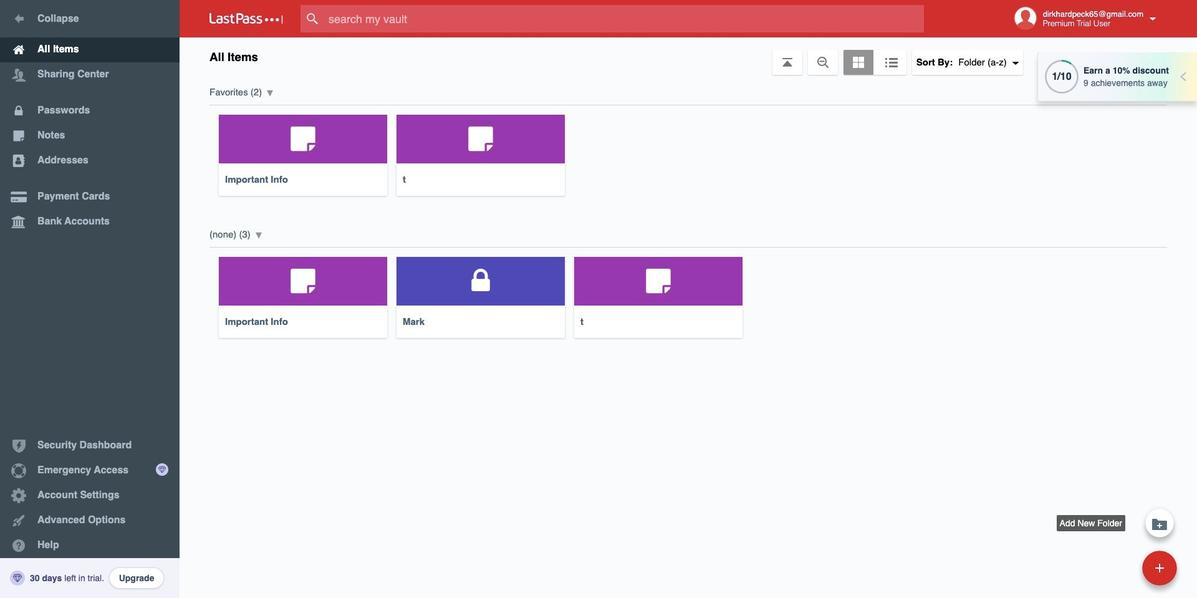 Task type: locate. For each thing, give the bounding box(es) containing it.
new item navigation
[[1057, 505, 1185, 598]]

Search search field
[[301, 5, 949, 32]]

vault options navigation
[[180, 37, 1198, 75]]

search my vault text field
[[301, 5, 949, 32]]

main navigation navigation
[[0, 0, 180, 598]]



Task type: describe. For each thing, give the bounding box(es) containing it.
main content main content
[[180, 75, 1198, 347]]

lastpass image
[[210, 13, 283, 24]]



Task type: vqa. For each thing, say whether or not it's contained in the screenshot.
LastPass Image
yes



